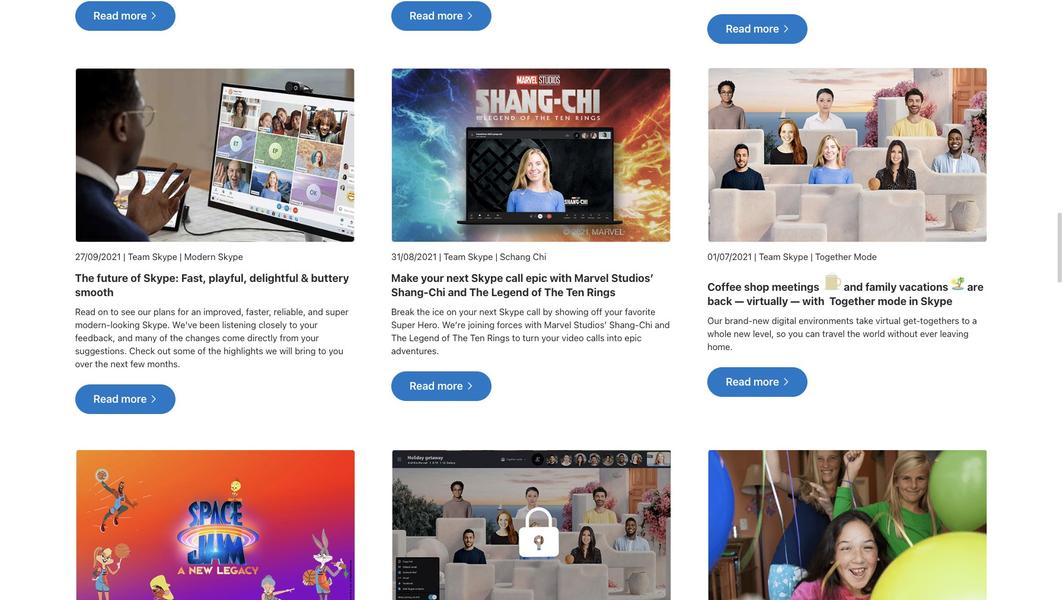 Task type: vqa. For each thing, say whether or not it's contained in the screenshot.
bring
yes



Task type: describe. For each thing, give the bounding box(es) containing it.
your right off
[[605, 306, 623, 317]]

rings inside make your next skype call epic with marvel studios' shang-chi and the legend of the ten rings ​
[[587, 286, 616, 299]]

digital
[[772, 315, 796, 326]]

and inside make your next skype call epic with marvel studios' shang-chi and the legend of the ten rings ​
[[448, 286, 467, 299]]

studios' inside break the ice on your next skype call by showing off your favorite super hero. we're joining forces with marvel studios' shang-chi and the legend of the ten rings to turn your video calls into epic adventures.
[[574, 319, 607, 330]]

and left "super"
[[308, 306, 323, 317]]

2 | from the left
[[180, 251, 182, 262]]

chi inside make your next skype call epic with marvel studios' shang-chi and the legend of the ten rings ​
[[429, 286, 445, 299]]

skype up skype:
[[152, 251, 177, 262]]

vacations
[[899, 281, 948, 293]]

you inside 'our brand-new digital environments take virtual get-togethers to a whole new level, so you can travel the world without ever leaving home.'
[[788, 328, 803, 339]]

an
[[191, 306, 201, 317]]

turn
[[523, 332, 539, 343]]

skype:
[[143, 272, 179, 284]]

can
[[805, 328, 820, 339]]

to left "see"
[[110, 306, 119, 317]]

the inside break the ice on your next skype call by showing off your favorite super hero. we're joining forces with marvel studios' shang-chi and the legend of the ten rings to turn your video calls into epic adventures.
[[417, 306, 430, 317]]

and inside break the ice on your next skype call by showing off your favorite super hero. we're joining forces with marvel studios' shang-chi and the legend of the ten rings to turn your video calls into epic adventures.
[[655, 319, 670, 330]]

faster,
[[246, 306, 271, 317]]

ever
[[920, 328, 938, 339]]

01/07/2021
[[707, 251, 752, 262]]

next inside break the ice on your next skype call by showing off your favorite super hero. we're joining forces with marvel studios' shang-chi and the legend of the ten rings to turn your video calls into epic adventures.
[[479, 306, 497, 317]]

favorite
[[625, 306, 655, 317]]

brand-
[[725, 315, 753, 326]]

read more  read more 
[[410, 10, 789, 35]]

epic inside make your next skype call epic with marvel studios' shang-chi and the legend of the ten rings ​
[[526, 272, 547, 284]]

out
[[157, 345, 171, 356]]

the inside 'our brand-new digital environments take virtual get-togethers to a whole new level, so you can travel the world without ever leaving home.'
[[847, 328, 860, 339]]

for
[[178, 306, 189, 317]]

the down suggestions.
[[95, 358, 108, 369]]

ten inside make your next skype call epic with marvel studios' shang-chi and the legend of the ten rings ​
[[566, 286, 584, 299]]

been
[[200, 319, 220, 330]]

super
[[391, 319, 415, 330]]

off
[[591, 306, 602, 317]]

1 — from the left
[[735, 295, 744, 308]]

of down changes
[[198, 345, 206, 356]]

see
[[121, 306, 135, 317]]

on inside break the ice on your next skype call by showing off your favorite super hero. we're joining forces with marvel studios' shang-chi and the legend of the ten rings to turn your video calls into epic adventures.
[[447, 306, 457, 317]]

super
[[325, 306, 349, 317]]

3 team from the left
[[759, 251, 781, 262]]

0 vertical spatial new
[[753, 315, 769, 326]]

legend inside break the ice on your next skype call by showing off your favorite super hero. we're joining forces with marvel studios' shang-chi and the legend of the ten rings to turn your video calls into epic adventures.
[[409, 332, 439, 343]]

to down reliable,
[[289, 319, 297, 330]]

to right bring
[[318, 345, 326, 356]]

so
[[776, 328, 786, 339]]

to inside 'our brand-new digital environments take virtual get-togethers to a whole new level, so you can travel the world without ever leaving home.'
[[962, 315, 970, 326]]

skype inside make your next skype call epic with marvel studios' shang-chi and the legend of the ten rings ​
[[471, 272, 503, 284]]

hero.
[[418, 319, 440, 330]]

27/09/2021
[[75, 251, 121, 262]]

the up the some
[[170, 332, 183, 343]]

and family vacations
[[841, 281, 951, 293]]

skype.
[[142, 319, 170, 330]]

31/08/2021
[[391, 251, 437, 262]]

leaving
[[940, 328, 969, 339]]

1 horizontal spatial skype call locked while having a together mode on image
[[391, 450, 672, 601]]

environments
[[799, 315, 854, 326]]

into
[[607, 332, 622, 343]]

your up joining
[[459, 306, 477, 317]]

will
[[279, 345, 292, 356]]

on inside read on to see our plans for an improved, faster, reliable, and super modern-looking skype. we've been listening closely to your feedback, and many of the changes come directly from your suggestions. check out some of the highlights we will bring to you over the next few months.
[[98, 306, 108, 317]]

make your next skype call epic with marvel studios' shang-chi and the legend of the ten rings ​
[[391, 272, 654, 299]]

skype call with light theme enabled. image
[[75, 68, 356, 243]]

to inside break the ice on your next skype call by showing off your favorite super hero. we're joining forces with marvel studios' shang-chi and the legend of the ten rings to turn your video calls into epic adventures.
[[512, 332, 520, 343]]

whole
[[707, 328, 731, 339]]

4 | from the left
[[495, 251, 498, 262]]

showing
[[555, 306, 589, 317]]

2 — from the left
[[791, 295, 800, 308]]

studios' inside make your next skype call epic with marvel studios' shang-chi and the legend of the ten rings ​
[[611, 272, 654, 284]]

check
[[129, 345, 155, 356]]

we're
[[442, 319, 466, 330]]

many
[[135, 332, 157, 343]]

reliable,
[[274, 306, 306, 317]]

read more  for the future of skype: fast, playful, delightful & buttery smooth​
[[93, 393, 157, 405]]

closely
[[259, 319, 287, 330]]

break the ice on your next skype call by showing off your favorite super hero. we're joining forces with marvel studios' shang-chi and the legend of the ten rings to turn your video calls into epic adventures.
[[391, 306, 670, 356]]

ten inside break the ice on your next skype call by showing off your favorite super hero. we're joining forces with marvel studios' shang-chi and the legend of the ten rings to turn your video calls into epic adventures.
[[470, 332, 485, 343]]

by
[[543, 306, 553, 317]]

our brand-new digital environments take virtual get-togethers to a whole new level, so you can travel the world without ever leaving home.
[[707, 315, 977, 352]]

mode
[[854, 251, 877, 262]]

read on to see our plans for an improved, faster, reliable, and super modern-looking skype. we've been listening closely to your feedback, and many of the changes come directly from your suggestions. check out some of the highlights we will bring to you over the next few months.
[[75, 306, 349, 369]]

highlights
[[224, 345, 263, 356]]

1 | from the left
[[123, 251, 125, 262]]

adventures.
[[391, 345, 439, 356]]

01/07/2021 | team skype | together mode
[[707, 251, 877, 262]]

modern-
[[75, 319, 110, 330]]

6 | from the left
[[811, 251, 813, 262]]

get-
[[903, 315, 920, 326]]

coffee
[[707, 281, 742, 293]]

changes
[[185, 332, 220, 343]]

our
[[138, 306, 151, 317]]

in
[[909, 295, 918, 308]]

0 vertical spatial chi
[[533, 251, 546, 262]]

back
[[707, 295, 732, 308]]

improved,
[[203, 306, 244, 317]]

with inside make your next skype call epic with marvel studios' shang-chi and the legend of the ten rings ​
[[550, 272, 572, 284]]

coffee shop meetings
[[707, 281, 822, 293]]

​
[[618, 286, 618, 299]]

break
[[391, 306, 414, 317]]

your inside make your next skype call epic with marvel studios' shang-chi and the legend of the ten rings ​
[[421, 272, 444, 284]]

skype left schang
[[468, 251, 493, 262]]

some
[[173, 345, 195, 356]]

we've
[[172, 319, 197, 330]]

looking
[[110, 319, 140, 330]]

togethers
[[920, 315, 959, 326]]

a
[[972, 315, 977, 326]]



Task type: locate. For each thing, give the bounding box(es) containing it.
studios' up ​
[[611, 272, 654, 284]]

without
[[887, 328, 918, 339]]

and left family
[[844, 281, 863, 293]]

2 vertical spatial chi
[[639, 319, 652, 330]]

0 horizontal spatial on
[[98, 306, 108, 317]]

0 vertical spatial studios'
[[611, 272, 654, 284]]

of right future
[[131, 272, 141, 284]]

with up turn
[[525, 319, 542, 330]]

0 horizontal spatial ten
[[470, 332, 485, 343]]

on up modern-
[[98, 306, 108, 317]]

skype up the forces
[[499, 306, 524, 317]]

2 horizontal spatial skype call locked while having a together mode on image
[[707, 68, 988, 243]]

1 horizontal spatial legend
[[491, 286, 529, 299]]

0 horizontal spatial epic
[[526, 272, 547, 284]]

skype inside break the ice on your next skype call by showing off your favorite super hero. we're joining forces with marvel studios' shang-chi and the legend of the ten rings to turn your video calls into epic adventures.
[[499, 306, 524, 317]]

of down the we're
[[442, 332, 450, 343]]

modern
[[184, 251, 216, 262]]

your
[[421, 272, 444, 284], [459, 306, 477, 317], [605, 306, 623, 317], [300, 319, 318, 330], [301, 332, 319, 343], [541, 332, 559, 343]]

| left modern
[[180, 251, 182, 262]]

skype down the vacations
[[921, 295, 953, 308]]

next inside make your next skype call epic with marvel studios' shang-chi and the legend of the ten rings ​
[[446, 272, 469, 284]]

epic
[[526, 272, 547, 284], [625, 332, 642, 343]]

together
[[815, 251, 851, 262], [829, 295, 875, 308]]

call inside make your next skype call epic with marvel studios' shang-chi and the legend of the ten rings ​
[[506, 272, 523, 284]]

shang- down make
[[391, 286, 429, 299]]

31/08/2021 | team skype | schang chi
[[391, 251, 546, 262]]

team
[[128, 251, 150, 262], [444, 251, 466, 262], [759, 251, 781, 262]]

| left schang
[[495, 251, 498, 262]]

1 horizontal spatial studios'
[[611, 272, 654, 284]]

team for skype
[[444, 251, 466, 262]]

the down changes
[[208, 345, 221, 356]]

you right bring
[[329, 345, 343, 356]]

1 vertical spatial together
[[829, 295, 875, 308]]

call left by
[[527, 306, 540, 317]]

studios' up calls
[[574, 319, 607, 330]]

the up hero.
[[417, 306, 430, 317]]

3 | from the left
[[439, 251, 441, 262]]

next left few in the left of the page
[[110, 358, 128, 369]]

1 vertical spatial you
[[329, 345, 343, 356]]

joining
[[468, 319, 495, 330]]

0 horizontal spatial —
[[735, 295, 744, 308]]

meetings
[[772, 281, 819, 293]]

| up future
[[123, 251, 125, 262]]

chi inside break the ice on your next skype call by showing off your favorite super hero. we're joining forces with marvel studios' shang-chi and the legend of the ten rings to turn your video calls into epic adventures.
[[639, 319, 652, 330]]

skype inside "are back — virtually — with  together mode in skype"
[[921, 295, 953, 308]]

1 horizontal spatial next
[[446, 272, 469, 284]]

with
[[550, 272, 572, 284], [525, 319, 542, 330]]

you inside read on to see our plans for an improved, faster, reliable, and super modern-looking skype. we've been listening closely to your feedback, and many of the changes come directly from your suggestions. check out some of the highlights we will bring to you over the next few months.
[[329, 345, 343, 356]]

your right turn
[[541, 332, 559, 343]]

next inside read on to see our plans for an improved, faster, reliable, and super modern-looking skype. we've been listening closely to your feedback, and many of the changes come directly from your suggestions. check out some of the highlights we will bring to you over the next few months.
[[110, 358, 128, 369]]

0 horizontal spatial next
[[110, 358, 128, 369]]

1 horizontal spatial call
[[527, 306, 540, 317]]

new
[[753, 315, 769, 326], [734, 328, 751, 339]]

directly
[[247, 332, 277, 343]]

ten down joining
[[470, 332, 485, 343]]

level,
[[753, 328, 774, 339]]

2 horizontal spatial next
[[479, 306, 497, 317]]

1 vertical spatial marvel
[[544, 319, 571, 330]]

0 vertical spatial with
[[550, 272, 572, 284]]

rings inside break the ice on your next skype call by showing off your favorite super hero. we're joining forces with marvel studios' shang-chi and the legend of the ten rings to turn your video calls into epic adventures.
[[487, 332, 510, 343]]

0 horizontal spatial call
[[506, 272, 523, 284]]

1 vertical spatial next
[[479, 306, 497, 317]]

chi down favorite
[[639, 319, 652, 330]]

together left mode in the right of the page
[[815, 251, 851, 262]]

1 on from the left
[[98, 306, 108, 317]]

0 vertical spatial you
[[788, 328, 803, 339]]

buttery
[[311, 272, 349, 284]]

marvel inside make your next skype call epic with marvel studios' shang-chi and the legend of the ten rings ​
[[574, 272, 609, 284]]

1 horizontal spatial new
[[753, 315, 769, 326]]

three girls celebrating and laughing with balloons. image
[[707, 450, 988, 601]]

world
[[863, 328, 885, 339]]

read more  for coffee shop meetings
[[726, 376, 789, 388]]

legend
[[491, 286, 529, 299], [409, 332, 439, 343]]

0 vertical spatial together
[[815, 251, 851, 262]]

chi right schang
[[533, 251, 546, 262]]

your up bring
[[301, 332, 319, 343]]

we
[[266, 345, 277, 356]]

1 vertical spatial shang-
[[609, 319, 639, 330]]

legend inside make your next skype call epic with marvel studios' shang-chi and the legend of the ten rings ​
[[491, 286, 529, 299]]

0 vertical spatial rings
[[587, 286, 616, 299]]

virtual
[[876, 315, 901, 326]]

shop
[[744, 281, 769, 293]]

shang-
[[391, 286, 429, 299], [609, 319, 639, 330]]

are
[[967, 281, 984, 293]]

and down favorite
[[655, 319, 670, 330]]

new up level, on the bottom right
[[753, 315, 769, 326]]

2 vertical spatial next
[[110, 358, 128, 369]]

mode
[[878, 295, 907, 308]]

1 horizontal spatial —
[[791, 295, 800, 308]]

come
[[222, 332, 245, 343]]

1 horizontal spatial on
[[447, 306, 457, 317]]

1 vertical spatial legend
[[409, 332, 439, 343]]

1 vertical spatial studios'
[[574, 319, 607, 330]]

and up the we're
[[448, 286, 467, 299]]

new down brand-
[[734, 328, 751, 339]]

read inside read on to see our plans for an improved, faster, reliable, and super modern-looking skype. we've been listening closely to your feedback, and many of the changes come directly from your suggestions. check out some of the highlights we will bring to you over the next few months.
[[75, 306, 96, 317]]

the up smooth​
[[75, 272, 94, 284]]

legend down hero.
[[409, 332, 439, 343]]

27/09/2021 | team skype | modern skype
[[75, 251, 243, 262]]

take
[[856, 315, 873, 326]]

chi up the ice at the bottom of the page
[[429, 286, 445, 299]]

0 horizontal spatial marvel
[[544, 319, 571, 330]]

your down reliable,
[[300, 319, 318, 330]]

family
[[865, 281, 897, 293]]

virtually
[[747, 295, 788, 308]]

1 horizontal spatial with
[[550, 272, 572, 284]]

marvel inside break the ice on your next skype call by showing off your favorite super hero. we're joining forces with marvel studios' shang-chi and the legend of the ten rings to turn your video calls into epic adventures.
[[544, 319, 571, 330]]

skype up meetings
[[783, 251, 808, 262]]

1 vertical spatial chi
[[429, 286, 445, 299]]

team up coffee shop meetings
[[759, 251, 781, 262]]

5 | from the left
[[754, 251, 756, 262]]

future
[[97, 272, 128, 284]]

ten up showing
[[566, 286, 584, 299]]

the inside the future of skype: fast, playful, delightful & buttery smooth​
[[75, 272, 94, 284]]

1 horizontal spatial chi
[[533, 251, 546, 262]]

schang
[[500, 251, 530, 262]]

with up showing
[[550, 272, 572, 284]]

travel
[[822, 328, 845, 339]]

listening
[[222, 319, 256, 330]]

0 vertical spatial shang-
[[391, 286, 429, 299]]

— up brand-
[[735, 295, 744, 308]]

0 horizontal spatial shang-
[[391, 286, 429, 299]]

of inside make your next skype call epic with marvel studios' shang-chi and the legend of the ten rings ​
[[531, 286, 542, 299]]

make
[[391, 272, 419, 284]]

0 horizontal spatial legend
[[409, 332, 439, 343]]

1 vertical spatial epic
[[625, 332, 642, 343]]

the down the we're
[[452, 332, 468, 343]]

playful,
[[209, 272, 247, 284]]

to down the forces
[[512, 332, 520, 343]]

plans
[[154, 306, 175, 317]]

1 horizontal spatial you
[[788, 328, 803, 339]]

0 vertical spatial call
[[506, 272, 523, 284]]

the down take
[[847, 328, 860, 339]]

ice
[[432, 306, 444, 317]]

shang- inside make your next skype call epic with marvel studios' shang-chi and the legend of the ten rings ​
[[391, 286, 429, 299]]

team up skype:
[[128, 251, 150, 262]]

1 horizontal spatial team
[[444, 251, 466, 262]]

0 horizontal spatial team
[[128, 251, 150, 262]]

from
[[280, 332, 299, 343]]

of up break the ice on your next skype call by showing off your favorite super hero. we're joining forces with marvel studios' shang-chi and the legend of the ten rings to turn your video calls into epic adventures.
[[531, 286, 542, 299]]

our
[[707, 315, 722, 326]]

rings left ​
[[587, 286, 616, 299]]

0 horizontal spatial studios'
[[574, 319, 607, 330]]

of inside break the ice on your next skype call by showing off your favorite super hero. we're joining forces with marvel studios' shang-chi and the legend of the ten rings to turn your video calls into epic adventures.
[[442, 332, 450, 343]]

— down meetings
[[791, 295, 800, 308]]

bring
[[295, 345, 316, 356]]

together up take
[[829, 295, 875, 308]]

the
[[75, 272, 94, 284], [469, 286, 489, 299], [544, 286, 564, 299], [391, 332, 407, 343], [452, 332, 468, 343]]

2 horizontal spatial team
[[759, 251, 781, 262]]

the future of skype: fast, playful, delightful & buttery smooth​
[[75, 272, 349, 299]]

| right 01/07/2021
[[754, 251, 756, 262]]

0 vertical spatial ten
[[566, 286, 584, 299]]

marvel down by
[[544, 319, 571, 330]]

&
[[301, 272, 309, 284]]

2 horizontal spatial chi
[[639, 319, 652, 330]]

0 horizontal spatial with
[[525, 319, 542, 330]]

the up by
[[544, 286, 564, 299]]

skype down 31/08/2021 | team skype | schang chi
[[471, 272, 503, 284]]

2 on from the left
[[447, 306, 457, 317]]

and
[[844, 281, 863, 293], [448, 286, 467, 299], [308, 306, 323, 317], [655, 319, 670, 330], [118, 332, 133, 343]]

1 vertical spatial with
[[525, 319, 542, 330]]

delightful
[[249, 272, 298, 284]]

on up the we're
[[447, 306, 457, 317]]

together for mode
[[815, 251, 851, 262]]

shang- up into
[[609, 319, 639, 330]]

1 vertical spatial call
[[527, 306, 540, 317]]

video
[[562, 332, 584, 343]]

1 vertical spatial rings
[[487, 332, 510, 343]]

over
[[75, 358, 93, 369]]

epic inside break the ice on your next skype call by showing off your favorite super hero. we're joining forces with marvel studios' shang-chi and the legend of the ten rings to turn your video calls into epic adventures.
[[625, 332, 642, 343]]

home.
[[707, 341, 733, 352]]

skype call locked while having a together mode on image
[[707, 68, 988, 243], [75, 450, 356, 601], [391, 450, 672, 601]]

0 horizontal spatial chi
[[429, 286, 445, 299]]

read
[[93, 10, 119, 22], [410, 10, 435, 22], [726, 23, 751, 35], [75, 306, 96, 317], [726, 376, 751, 388], [410, 380, 435, 392], [93, 393, 119, 405]]


[[149, 12, 157, 20], [466, 12, 473, 20], [782, 25, 789, 33], [782, 378, 789, 386], [466, 382, 473, 390], [149, 395, 157, 403]]

next down 31/08/2021 | team skype | schang chi
[[446, 272, 469, 284]]

next up joining
[[479, 306, 497, 317]]

with inside break the ice on your next skype call by showing off your favorite super hero. we're joining forces with marvel studios' shang-chi and the legend of the ten rings to turn your video calls into epic adventures.
[[525, 319, 542, 330]]

skype's collaboration with marvel movie shang-chi. image
[[391, 68, 672, 243]]

suggestions.
[[75, 345, 127, 356]]

few
[[130, 358, 145, 369]]

your right make
[[421, 272, 444, 284]]

and down looking
[[118, 332, 133, 343]]

epic right into
[[625, 332, 642, 343]]

forces
[[497, 319, 522, 330]]

0 horizontal spatial rings
[[487, 332, 510, 343]]

the down super
[[391, 332, 407, 343]]

| up meetings
[[811, 251, 813, 262]]

1 team from the left
[[128, 251, 150, 262]]

together for mode
[[829, 295, 875, 308]]

to left a
[[962, 315, 970, 326]]

1 horizontal spatial rings
[[587, 286, 616, 299]]

of
[[131, 272, 141, 284], [531, 286, 542, 299], [159, 332, 168, 343], [442, 332, 450, 343], [198, 345, 206, 356]]

feedback,
[[75, 332, 115, 343]]

team for skype:
[[128, 251, 150, 262]]

1 horizontal spatial shang-
[[609, 319, 639, 330]]

of inside the future of skype: fast, playful, delightful & buttery smooth​
[[131, 272, 141, 284]]

read more  for make your next skype call epic with marvel studios' shang-chi and the legend of the ten rings ​
[[410, 380, 473, 392]]

legend up the forces
[[491, 286, 529, 299]]

team right 31/08/2021
[[444, 251, 466, 262]]

0 vertical spatial epic
[[526, 272, 547, 284]]

you
[[788, 328, 803, 339], [329, 345, 343, 356]]

skype up playful,
[[218, 251, 243, 262]]

fast,
[[181, 272, 206, 284]]

call down schang
[[506, 272, 523, 284]]

1 horizontal spatial marvel
[[574, 272, 609, 284]]

smooth​
[[75, 286, 114, 299]]

together inside "are back — virtually — with  together mode in skype"
[[829, 295, 875, 308]]

0 horizontal spatial skype call locked while having a together mode on image
[[75, 450, 356, 601]]

1 vertical spatial ten
[[470, 332, 485, 343]]

months.
[[147, 358, 180, 369]]

are back — virtually — with  together mode in skype
[[707, 281, 984, 308]]

1 horizontal spatial epic
[[625, 332, 642, 343]]

call inside break the ice on your next skype call by showing off your favorite super hero. we're joining forces with marvel studios' shang-chi and the legend of the ten rings to turn your video calls into epic adventures.
[[527, 306, 540, 317]]

ten
[[566, 286, 584, 299], [470, 332, 485, 343]]

you right so
[[788, 328, 803, 339]]

of up out
[[159, 332, 168, 343]]

1 horizontal spatial ten
[[566, 286, 584, 299]]

the up joining
[[469, 286, 489, 299]]

|
[[123, 251, 125, 262], [180, 251, 182, 262], [439, 251, 441, 262], [495, 251, 498, 262], [754, 251, 756, 262], [811, 251, 813, 262]]

| right 31/08/2021
[[439, 251, 441, 262]]

0 horizontal spatial new
[[734, 328, 751, 339]]

0 horizontal spatial you
[[329, 345, 343, 356]]

calls
[[586, 332, 605, 343]]

epic down schang
[[526, 272, 547, 284]]

2 team from the left
[[444, 251, 466, 262]]

shang- inside break the ice on your next skype call by showing off your favorite super hero. we're joining forces with marvel studios' shang-chi and the legend of the ten rings to turn your video calls into epic adventures.
[[609, 319, 639, 330]]

0 vertical spatial legend
[[491, 286, 529, 299]]

1 vertical spatial new
[[734, 328, 751, 339]]

0 vertical spatial next
[[446, 272, 469, 284]]

to
[[110, 306, 119, 317], [962, 315, 970, 326], [289, 319, 297, 330], [512, 332, 520, 343], [318, 345, 326, 356]]

0 vertical spatial marvel
[[574, 272, 609, 284]]

marvel up off
[[574, 272, 609, 284]]

rings down the forces
[[487, 332, 510, 343]]



